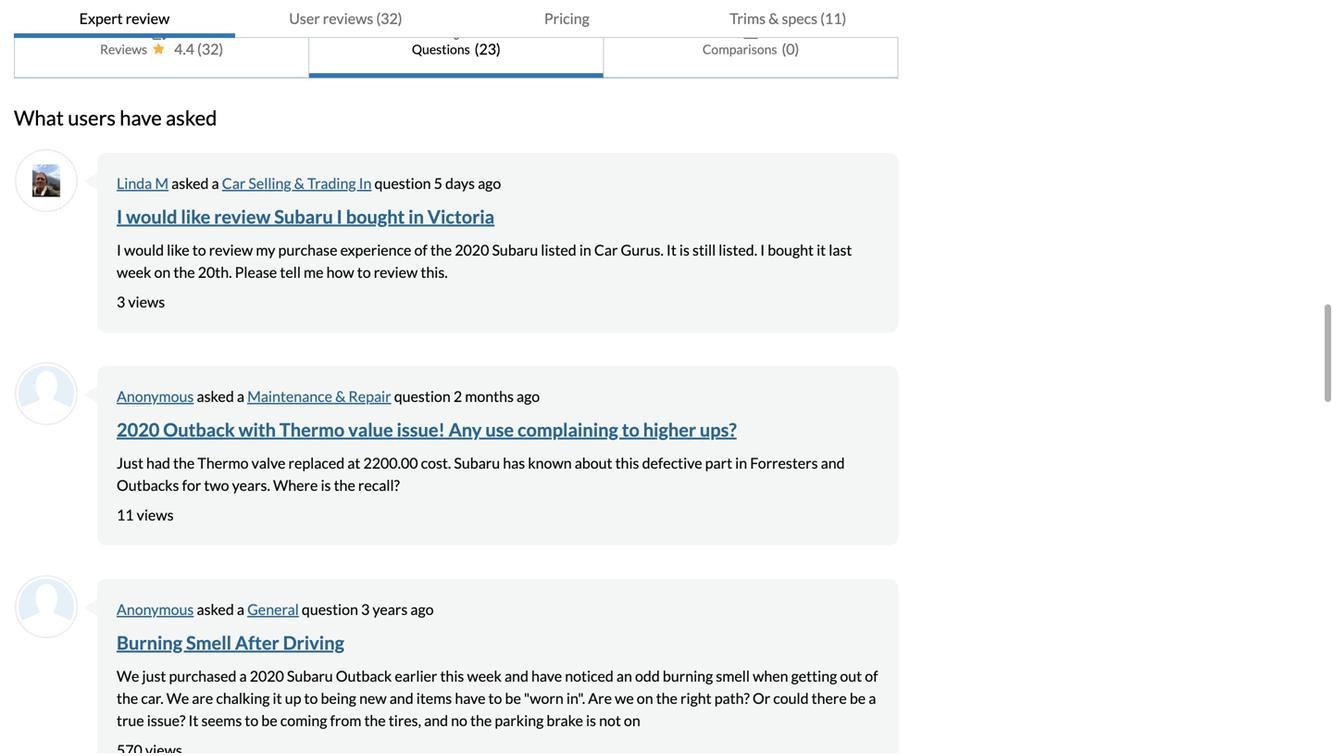 Task type: describe. For each thing, give the bounding box(es) containing it.
we just purchased a 2020 subaru outback earlier this week and have noticed  an odd burning smell when getting out of the car.  we are chalking it up to being  new and items have to be "worn in".  are we on the right path?  or could there  be a true issue?  it seems to be coming from the tires, and no the parking brake  is not on
[[117, 667, 879, 730]]

two
[[204, 476, 229, 494]]

thermo for value
[[280, 419, 345, 441]]

to right the up
[[304, 689, 318, 707]]

i would like review subaru i bought in victoria
[[117, 206, 495, 228]]

views for would
[[128, 293, 165, 311]]

listed.
[[719, 241, 758, 259]]

maintenance & repair link
[[247, 387, 391, 405]]

it inside we just purchased a 2020 subaru outback earlier this week and have noticed  an odd burning smell when getting out of the car.  we are chalking it up to being  new and items have to be "worn in".  are we on the right path?  or could there  be a true issue?  it seems to be coming from the tires, and no the parking brake  is not on
[[188, 711, 199, 730]]

user reviews (32) tab
[[235, 0, 457, 38]]

what
[[14, 106, 64, 130]]

linda m link
[[117, 174, 169, 192]]

months
[[465, 387, 514, 405]]

on inside i would like to review my purchase experience of the 2020 subaru listed in car  gurus. it is still listed. i bought it last week on the 20th. please tell me how to  review this.
[[154, 263, 171, 281]]

my
[[256, 241, 275, 259]]

"worn
[[524, 689, 564, 707]]

a left general link
[[237, 600, 245, 618]]

issue!
[[397, 419, 445, 441]]

0 horizontal spatial have
[[120, 106, 162, 130]]

purchase
[[278, 241, 338, 259]]

pricing tab
[[457, 0, 678, 38]]

week inside we just purchased a 2020 subaru outback earlier this week and have noticed  an odd burning smell when getting out of the car.  we are chalking it up to being  new and items have to be "worn in".  are we on the right path?  or could there  be a true issue?  it seems to be coming from the tires, and no the parking brake  is not on
[[467, 667, 502, 685]]

burning
[[663, 667, 713, 685]]

general
[[247, 600, 299, 618]]

anonymous link for burning
[[117, 600, 194, 618]]

the left 20th.
[[174, 263, 195, 281]]

recall?
[[358, 476, 400, 494]]

tab list containing expert review
[[14, 0, 899, 38]]

repair
[[349, 387, 391, 405]]

views for outback
[[137, 506, 174, 524]]

are
[[192, 689, 213, 707]]

selling
[[249, 174, 291, 192]]

asked left maintenance at left bottom
[[197, 387, 234, 405]]

trims
[[730, 9, 766, 27]]

smell
[[716, 667, 750, 685]]

1 horizontal spatial have
[[455, 689, 486, 707]]

bought inside i would like to review my purchase experience of the 2020 subaru listed in car  gurus. it is still listed. i bought it last week on the 20th. please tell me how to  review this.
[[768, 241, 814, 259]]

3 views
[[117, 293, 165, 311]]

from
[[330, 711, 362, 730]]

i would like review subaru i bought in victoria link
[[117, 206, 495, 228]]

general link
[[247, 600, 299, 618]]

car inside i would like to review my purchase experience of the 2020 subaru listed in car  gurus. it is still listed. i bought it last week on the 20th. please tell me how to  review this.
[[595, 241, 618, 259]]

like for review
[[181, 206, 211, 228]]

of inside we just purchased a 2020 subaru outback earlier this week and have noticed  an odd burning smell when getting out of the car.  we are chalking it up to being  new and items have to be "worn in".  are we on the right path?  or could there  be a true issue?  it seems to be coming from the tires, and no the parking brake  is not on
[[865, 667, 879, 685]]

would for i would like review subaru i bought in victoria
[[126, 206, 177, 228]]

i right listed.
[[761, 241, 765, 259]]

burning
[[117, 632, 183, 654]]

comparisons count element
[[782, 38, 800, 60]]

complaining
[[518, 419, 619, 441]]

0 horizontal spatial we
[[117, 667, 139, 685]]

pricing
[[545, 9, 590, 27]]

and down items
[[424, 711, 448, 730]]

about
[[575, 454, 613, 472]]

cost.
[[421, 454, 451, 472]]

the up for
[[173, 454, 195, 472]]

the right the no
[[471, 711, 492, 730]]

coming
[[280, 711, 327, 730]]

years.
[[232, 476, 270, 494]]

user
[[289, 9, 320, 27]]

use
[[486, 419, 514, 441]]

comparisons (0)
[[703, 40, 800, 58]]

2020 outback with thermo value issue! any use complaining to higher ups? link
[[117, 419, 737, 441]]

gurus.
[[621, 241, 664, 259]]

0 horizontal spatial outback
[[163, 419, 235, 441]]

asked down 4.4
[[166, 106, 217, 130]]

thermo for valve
[[198, 454, 249, 472]]

earlier
[[395, 667, 438, 685]]

user reviews (32)
[[289, 9, 403, 27]]

subaru inside we just purchased a 2020 subaru outback earlier this week and have noticed  an odd burning smell when getting out of the car.  we are chalking it up to being  new and items have to be "worn in".  are we on the right path?  or could there  be a true issue?  it seems to be coming from the tires, and no the parking brake  is not on
[[287, 667, 333, 685]]

1 vertical spatial on
[[637, 689, 654, 707]]

value
[[348, 419, 393, 441]]

i down trading
[[337, 206, 343, 228]]

the down at
[[334, 476, 356, 494]]

i would like to review my purchase experience of the 2020 subaru listed in car  gurus. it is still listed. i bought it last week on the 20th. please tell me how to  review this.
[[117, 241, 853, 281]]

questions
[[412, 41, 470, 57]]

maintenance
[[247, 387, 333, 405]]

to up 20th.
[[192, 241, 206, 259]]

driving
[[283, 632, 345, 654]]

11
[[117, 506, 134, 524]]

11 views
[[117, 506, 174, 524]]

we
[[615, 689, 634, 707]]

it inside we just purchased a 2020 subaru outback earlier this week and have noticed  an odd burning smell when getting out of the car.  we are chalking it up to being  new and items have to be "worn in".  are we on the right path?  or could there  be a true issue?  it seems to be coming from the tires, and no the parking brake  is not on
[[273, 689, 282, 707]]

user edit image
[[152, 25, 171, 40]]

parking
[[495, 711, 544, 730]]

are
[[588, 689, 612, 707]]

(11)
[[821, 9, 847, 27]]

expert review tab
[[14, 0, 235, 38]]

0 horizontal spatial 3
[[117, 293, 125, 311]]

defective
[[642, 454, 703, 472]]

or
[[753, 689, 771, 707]]

2 vertical spatial on
[[624, 711, 641, 730]]

2 horizontal spatial have
[[532, 667, 562, 685]]

the left right
[[656, 689, 678, 707]]

2 vertical spatial &
[[335, 387, 346, 405]]

th large image
[[744, 25, 759, 40]]

known
[[528, 454, 572, 472]]

outbacks
[[117, 476, 179, 494]]

noticed
[[565, 667, 614, 685]]

2020 inside i would like to review my purchase experience of the 2020 subaru listed in car  gurus. it is still listed. i bought it last week on the 20th. please tell me how to  review this.
[[455, 241, 489, 259]]

just
[[142, 667, 166, 685]]

still
[[693, 241, 716, 259]]

reviews
[[100, 41, 147, 57]]

2
[[454, 387, 462, 405]]

subaru up purchase on the left
[[274, 206, 333, 228]]

review up my
[[214, 206, 271, 228]]

0 horizontal spatial be
[[261, 711, 278, 730]]

in inside just had the thermo valve replaced at 2200.00 cost.  subaru has known about  this defective part in forresters and outbacks for two years. where is the  recall?
[[736, 454, 748, 472]]

this inside just had the thermo valve replaced at 2200.00 cost.  subaru has known about  this defective part in forresters and outbacks for two years. where is the  recall?
[[616, 454, 640, 472]]

this inside we just purchased a 2020 subaru outback earlier this week and have noticed  an odd burning smell when getting out of the car.  we are chalking it up to being  new and items have to be "worn in".  are we on the right path?  or could there  be a true issue?  it seems to be coming from the tires, and no the parking brake  is not on
[[440, 667, 464, 685]]

outback inside we just purchased a 2020 subaru outback earlier this week and have noticed  an odd burning smell when getting out of the car.  we are chalking it up to being  new and items have to be "worn in".  are we on the right path?  or could there  be a true issue?  it seems to be coming from the tires, and no the parking brake  is not on
[[336, 667, 392, 685]]

review down "experience"
[[374, 263, 418, 281]]

could
[[774, 689, 809, 707]]

issue?
[[147, 711, 186, 730]]

brake
[[547, 711, 583, 730]]

0 horizontal spatial car
[[222, 174, 246, 192]]

years
[[373, 600, 408, 618]]

the up this.
[[431, 241, 452, 259]]

questions (23)
[[412, 40, 501, 58]]

ups?
[[700, 419, 737, 441]]

to left higher
[[622, 419, 640, 441]]

what users have asked
[[14, 106, 217, 130]]

0 horizontal spatial 2020
[[117, 419, 160, 441]]

listed
[[541, 241, 577, 259]]

last
[[829, 241, 853, 259]]

not
[[599, 711, 621, 730]]



Task type: locate. For each thing, give the bounding box(es) containing it.
would inside i would like to review my purchase experience of the 2020 subaru listed in car  gurus. it is still listed. i bought it last week on the 20th. please tell me how to  review this.
[[124, 241, 164, 259]]

0 vertical spatial 2020
[[455, 241, 489, 259]]

it right gurus.
[[667, 241, 677, 259]]

2 vertical spatial have
[[455, 689, 486, 707]]

i up 3 views
[[117, 241, 121, 259]]

the up "true"
[[117, 689, 138, 707]]

thermo up replaced
[[280, 419, 345, 441]]

out
[[840, 667, 862, 685]]

0 horizontal spatial bought
[[346, 206, 405, 228]]

anonymous link up burning
[[117, 600, 194, 618]]

like for to
[[167, 241, 190, 259]]

1 vertical spatial thermo
[[198, 454, 249, 472]]

1 horizontal spatial is
[[586, 711, 597, 730]]

0 horizontal spatial ago
[[411, 600, 434, 618]]

0 vertical spatial ago
[[478, 174, 501, 192]]

week inside i would like to review my purchase experience of the 2020 subaru listed in car  gurus. it is still listed. i bought it last week on the 20th. please tell me how to  review this.
[[117, 263, 151, 281]]

bought up "experience"
[[346, 206, 405, 228]]

the
[[431, 241, 452, 259], [174, 263, 195, 281], [173, 454, 195, 472], [334, 476, 356, 494], [117, 689, 138, 707], [656, 689, 678, 707], [364, 711, 386, 730], [471, 711, 492, 730]]

0 vertical spatial (32)
[[376, 9, 403, 27]]

is inside i would like to review my purchase experience of the 2020 subaru listed in car  gurus. it is still listed. i bought it last week on the 20th. please tell me how to  review this.
[[680, 241, 690, 259]]

(0)
[[782, 40, 800, 58]]

how
[[327, 263, 354, 281]]

0 vertical spatial is
[[680, 241, 690, 259]]

part
[[706, 454, 733, 472]]

1 vertical spatial like
[[167, 241, 190, 259]]

2 horizontal spatial be
[[850, 689, 866, 707]]

question up issue!
[[394, 387, 451, 405]]

questions count element
[[475, 38, 501, 60]]

tab list containing 4.4
[[14, 6, 899, 79]]

review up reviews
[[126, 9, 170, 27]]

subaru inside i would like to review my purchase experience of the 2020 subaru listed in car  gurus. it is still listed. i bought it last week on the 20th. please tell me how to  review this.
[[492, 241, 538, 259]]

0 vertical spatial views
[[128, 293, 165, 311]]

smell
[[186, 632, 232, 654]]

trims & specs (11)
[[730, 9, 847, 27]]

tab list
[[14, 0, 899, 38], [14, 6, 899, 79]]

in
[[409, 206, 424, 228], [580, 241, 592, 259], [736, 454, 748, 472]]

specs
[[782, 9, 818, 27]]

2 horizontal spatial 2020
[[455, 241, 489, 259]]

2020 down victoria
[[455, 241, 489, 259]]

2 horizontal spatial in
[[736, 454, 748, 472]]

1 horizontal spatial this
[[616, 454, 640, 472]]

would down linda m link on the left top of page
[[126, 206, 177, 228]]

anonymous asked a general question 3 years ago
[[117, 600, 434, 618]]

2 vertical spatial ago
[[411, 600, 434, 618]]

we left are
[[167, 689, 189, 707]]

forresters
[[750, 454, 818, 472]]

2 vertical spatial question
[[302, 600, 358, 618]]

it
[[667, 241, 677, 259], [188, 711, 199, 730]]

question image
[[451, 25, 462, 40]]

on right not in the left of the page
[[624, 711, 641, 730]]

0 vertical spatial &
[[769, 9, 779, 27]]

linda m asked a car selling & trading in question 5 days ago
[[117, 174, 501, 192]]

review inside tab
[[126, 9, 170, 27]]

when
[[753, 667, 789, 685]]

to up parking
[[489, 689, 502, 707]]

0 vertical spatial anonymous link
[[117, 387, 194, 405]]

1 horizontal spatial thermo
[[280, 419, 345, 441]]

purchased
[[169, 667, 237, 685]]

tell
[[280, 263, 301, 281]]

5
[[434, 174, 443, 192]]

question
[[375, 174, 431, 192], [394, 387, 451, 405], [302, 600, 358, 618]]

1 horizontal spatial in
[[580, 241, 592, 259]]

1 anonymous from the top
[[117, 387, 194, 405]]

0 horizontal spatial thermo
[[198, 454, 249, 472]]

car left gurus.
[[595, 241, 618, 259]]

0 vertical spatial it
[[667, 241, 677, 259]]

odd
[[635, 667, 660, 685]]

week up the no
[[467, 667, 502, 685]]

is down replaced
[[321, 476, 331, 494]]

and
[[821, 454, 845, 472], [505, 667, 529, 685], [390, 689, 414, 707], [424, 711, 448, 730]]

(32) right 4.4
[[197, 40, 223, 58]]

please
[[235, 263, 277, 281]]

experience
[[340, 241, 412, 259]]

linda
[[117, 174, 152, 192]]

0 vertical spatial question
[[375, 174, 431, 192]]

chalking
[[216, 689, 270, 707]]

be
[[505, 689, 521, 707], [850, 689, 866, 707], [261, 711, 278, 730]]

1 horizontal spatial 2020
[[250, 667, 284, 685]]

on up 3 views
[[154, 263, 171, 281]]

for
[[182, 476, 201, 494]]

subaru down any
[[454, 454, 500, 472]]

the down new
[[364, 711, 386, 730]]

2 anonymous from the top
[[117, 600, 194, 618]]

week up 3 views
[[117, 263, 151, 281]]

1 horizontal spatial week
[[467, 667, 502, 685]]

1 tab list from the top
[[14, 0, 899, 38]]

review up 20th.
[[209, 241, 253, 259]]

1 vertical spatial of
[[865, 667, 879, 685]]

a right the there
[[869, 689, 877, 707]]

in left victoria
[[409, 206, 424, 228]]

anonymous
[[117, 387, 194, 405], [117, 600, 194, 618]]

true
[[117, 711, 144, 730]]

would up 3 views
[[124, 241, 164, 259]]

to down 'chalking'
[[245, 711, 259, 730]]

0 horizontal spatial (32)
[[197, 40, 223, 58]]

anonymous link
[[117, 387, 194, 405], [117, 600, 194, 618]]

1 vertical spatial ago
[[517, 387, 540, 405]]

1 vertical spatial in
[[580, 241, 592, 259]]

comparisons
[[703, 41, 778, 57]]

2 horizontal spatial &
[[769, 9, 779, 27]]

has
[[503, 454, 525, 472]]

with
[[239, 419, 276, 441]]

an
[[617, 667, 633, 685]]

anonymous up burning
[[117, 600, 194, 618]]

anonymous for burning
[[117, 600, 194, 618]]

there
[[812, 689, 847, 707]]

to right how at the top left
[[357, 263, 371, 281]]

and up "worn
[[505, 667, 529, 685]]

car
[[222, 174, 246, 192], [595, 241, 618, 259]]

outback up new
[[336, 667, 392, 685]]

be left coming
[[261, 711, 278, 730]]

would for i would like to review my purchase experience of the 2020 subaru listed in car  gurus. it is still listed. i bought it last week on the 20th. please tell me how to  review this.
[[124, 241, 164, 259]]

1 vertical spatial anonymous
[[117, 600, 194, 618]]

it left last
[[817, 241, 826, 259]]

had
[[146, 454, 170, 472]]

where
[[273, 476, 318, 494]]

1 vertical spatial 2020
[[117, 419, 160, 441]]

this right about
[[616, 454, 640, 472]]

just had the thermo valve replaced at 2200.00 cost.  subaru has known about  this defective part in forresters and outbacks for two years. where is the  recall?
[[117, 454, 845, 494]]

0 vertical spatial this
[[616, 454, 640, 472]]

1 vertical spatial anonymous link
[[117, 600, 194, 618]]

on right we
[[637, 689, 654, 707]]

in".
[[567, 689, 586, 707]]

0 vertical spatial bought
[[346, 206, 405, 228]]

0 vertical spatial like
[[181, 206, 211, 228]]

thermo up two
[[198, 454, 249, 472]]

0 vertical spatial it
[[817, 241, 826, 259]]

this.
[[421, 263, 448, 281]]

this up items
[[440, 667, 464, 685]]

& right selling on the left top of the page
[[294, 174, 305, 192]]

have up "worn
[[532, 667, 562, 685]]

1 horizontal spatial car
[[595, 241, 618, 259]]

1 vertical spatial bought
[[768, 241, 814, 259]]

2 vertical spatial is
[[586, 711, 597, 730]]

like inside i would like to review my purchase experience of the 2020 subaru listed in car  gurus. it is still listed. i bought it last week on the 20th. please tell me how to  review this.
[[167, 241, 190, 259]]

replaced
[[289, 454, 345, 472]]

asked
[[166, 106, 217, 130], [172, 174, 209, 192], [197, 387, 234, 405], [197, 600, 234, 618]]

reviews count element
[[197, 38, 223, 60]]

i down linda
[[117, 206, 123, 228]]

2 horizontal spatial ago
[[517, 387, 540, 405]]

1 vertical spatial (32)
[[197, 40, 223, 58]]

a right m
[[212, 174, 219, 192]]

m
[[155, 174, 169, 192]]

1 horizontal spatial 3
[[361, 600, 370, 618]]

days
[[446, 174, 475, 192]]

2020 up just
[[117, 419, 160, 441]]

& left specs
[[769, 9, 779, 27]]

1 anonymous link from the top
[[117, 387, 194, 405]]

bought left last
[[768, 241, 814, 259]]

ago right years
[[411, 600, 434, 618]]

review
[[126, 9, 170, 27], [214, 206, 271, 228], [209, 241, 253, 259], [374, 263, 418, 281]]

is left not in the left of the page
[[586, 711, 597, 730]]

1 vertical spatial &
[[294, 174, 305, 192]]

1 vertical spatial 3
[[361, 600, 370, 618]]

me
[[304, 263, 324, 281]]

subaru inside just had the thermo valve replaced at 2200.00 cost.  subaru has known about  this defective part in forresters and outbacks for two years. where is the  recall?
[[454, 454, 500, 472]]

outback
[[163, 419, 235, 441], [336, 667, 392, 685]]

subaru left listed
[[492, 241, 538, 259]]

0 horizontal spatial it
[[273, 689, 282, 707]]

(32) inside tab
[[376, 9, 403, 27]]

and up tires,
[[390, 689, 414, 707]]

asked up smell
[[197, 600, 234, 618]]

is inside we just purchased a 2020 subaru outback earlier this week and have noticed  an odd burning smell when getting out of the car.  we are chalking it up to being  new and items have to be "worn in".  are we on the right path?  or could there  be a true issue?  it seems to be coming from the tires, and no the parking brake  is not on
[[586, 711, 597, 730]]

trims & specs (11) tab
[[678, 0, 899, 38]]

anonymous up had
[[117, 387, 194, 405]]

2 anonymous link from the top
[[117, 600, 194, 618]]

is left still
[[680, 241, 690, 259]]

this
[[616, 454, 640, 472], [440, 667, 464, 685]]

1 vertical spatial we
[[167, 689, 189, 707]]

0 horizontal spatial of
[[415, 241, 428, 259]]

like down m
[[167, 241, 190, 259]]

2020 up 'chalking'
[[250, 667, 284, 685]]

0 vertical spatial week
[[117, 263, 151, 281]]

4.4
[[174, 40, 195, 58]]

0 vertical spatial thermo
[[280, 419, 345, 441]]

0 horizontal spatial &
[[294, 174, 305, 192]]

2 vertical spatial 2020
[[250, 667, 284, 685]]

week
[[117, 263, 151, 281], [467, 667, 502, 685]]

0 horizontal spatial week
[[117, 263, 151, 281]]

1 horizontal spatial we
[[167, 689, 189, 707]]

1 horizontal spatial it
[[817, 241, 826, 259]]

and right forresters
[[821, 454, 845, 472]]

0 vertical spatial of
[[415, 241, 428, 259]]

trading
[[308, 174, 356, 192]]

0 horizontal spatial is
[[321, 476, 331, 494]]

up
[[285, 689, 301, 707]]

getting
[[792, 667, 838, 685]]

expert
[[79, 9, 123, 27]]

burning smell after driving
[[117, 632, 345, 654]]

question left 5
[[375, 174, 431, 192]]

1 horizontal spatial &
[[335, 387, 346, 405]]

1 vertical spatial would
[[124, 241, 164, 259]]

0 vertical spatial outback
[[163, 419, 235, 441]]

subaru up the up
[[287, 667, 333, 685]]

0 vertical spatial would
[[126, 206, 177, 228]]

tires,
[[389, 711, 421, 730]]

of right out
[[865, 667, 879, 685]]

0 vertical spatial car
[[222, 174, 246, 192]]

2 vertical spatial in
[[736, 454, 748, 472]]

3
[[117, 293, 125, 311], [361, 600, 370, 618]]

valve
[[252, 454, 286, 472]]

be up parking
[[505, 689, 521, 707]]

1 horizontal spatial (32)
[[376, 9, 403, 27]]

reviews
[[323, 9, 374, 27]]

0 vertical spatial we
[[117, 667, 139, 685]]

a up 'chalking'
[[239, 667, 247, 685]]

it left the up
[[273, 689, 282, 707]]

0 horizontal spatial it
[[188, 711, 199, 730]]

anonymous link for 2020
[[117, 387, 194, 405]]

anonymous for 2020
[[117, 387, 194, 405]]

0 horizontal spatial this
[[440, 667, 464, 685]]

thermo
[[280, 419, 345, 441], [198, 454, 249, 472]]

car selling & trading in link
[[222, 174, 372, 192]]

items
[[417, 689, 452, 707]]

anonymous link up had
[[117, 387, 194, 405]]

2 horizontal spatial is
[[680, 241, 690, 259]]

in
[[359, 174, 372, 192]]

have right users
[[120, 106, 162, 130]]

0 vertical spatial on
[[154, 263, 171, 281]]

ago right "months"
[[517, 387, 540, 405]]

0 vertical spatial anonymous
[[117, 387, 194, 405]]

it inside i would like to review my purchase experience of the 2020 subaru listed in car  gurus. it is still listed. i bought it last week on the 20th. please tell me how to  review this.
[[667, 241, 677, 259]]

1 horizontal spatial outback
[[336, 667, 392, 685]]

2 tab list from the top
[[14, 6, 899, 79]]

of inside i would like to review my purchase experience of the 2020 subaru listed in car  gurus. it is still listed. i bought it last week on the 20th. please tell me how to  review this.
[[415, 241, 428, 259]]

0 vertical spatial 3
[[117, 293, 125, 311]]

1 vertical spatial it
[[188, 711, 199, 730]]

a up the 'with'
[[237, 387, 245, 405]]

in inside i would like to review my purchase experience of the 2020 subaru listed in car  gurus. it is still listed. i bought it last week on the 20th. please tell me how to  review this.
[[580, 241, 592, 259]]

1 vertical spatial outback
[[336, 667, 392, 685]]

& inside tab
[[769, 9, 779, 27]]

in right part
[[736, 454, 748, 472]]

it inside i would like to review my purchase experience of the 2020 subaru listed in car  gurus. it is still listed. i bought it last week on the 20th. please tell me how to  review this.
[[817, 241, 826, 259]]

thermo inside just had the thermo valve replaced at 2200.00 cost.  subaru has known about  this defective part in forresters and outbacks for two years. where is the  recall?
[[198, 454, 249, 472]]

path?
[[715, 689, 750, 707]]

1 vertical spatial car
[[595, 241, 618, 259]]

and inside just had the thermo valve replaced at 2200.00 cost.  subaru has known about  this defective part in forresters and outbacks for two years. where is the  recall?
[[821, 454, 845, 472]]

1 vertical spatial question
[[394, 387, 451, 405]]

no
[[451, 711, 468, 730]]

1 horizontal spatial bought
[[768, 241, 814, 259]]

car left selling on the left top of the page
[[222, 174, 246, 192]]

1 vertical spatial is
[[321, 476, 331, 494]]

& left repair
[[335, 387, 346, 405]]

(32) right reviews
[[376, 9, 403, 27]]

outback up had
[[163, 419, 235, 441]]

is inside just had the thermo valve replaced at 2200.00 cost.  subaru has known about  this defective part in forresters and outbacks for two years. where is the  recall?
[[321, 476, 331, 494]]

in right listed
[[580, 241, 592, 259]]

1 vertical spatial views
[[137, 506, 174, 524]]

expert review
[[79, 9, 170, 27]]

1 vertical spatial have
[[532, 667, 562, 685]]

asked right m
[[172, 174, 209, 192]]

1 horizontal spatial it
[[667, 241, 677, 259]]

after
[[235, 632, 279, 654]]

ago right days
[[478, 174, 501, 192]]

of up this.
[[415, 241, 428, 259]]

any
[[449, 419, 482, 441]]

0 vertical spatial in
[[409, 206, 424, 228]]

1 vertical spatial this
[[440, 667, 464, 685]]

it down are
[[188, 711, 199, 730]]

1 vertical spatial week
[[467, 667, 502, 685]]

like up 20th.
[[181, 206, 211, 228]]

0 vertical spatial have
[[120, 106, 162, 130]]

2020 inside we just purchased a 2020 subaru outback earlier this week and have noticed  an odd burning smell when getting out of the car.  we are chalking it up to being  new and items have to be "worn in".  are we on the right path?  or could there  be a true issue?  it seems to be coming from the tires, and no the parking brake  is not on
[[250, 667, 284, 685]]

be down out
[[850, 689, 866, 707]]

0 horizontal spatial in
[[409, 206, 424, 228]]

subaru
[[274, 206, 333, 228], [492, 241, 538, 259], [454, 454, 500, 472], [287, 667, 333, 685]]

seems
[[201, 711, 242, 730]]

right
[[681, 689, 712, 707]]

have up the no
[[455, 689, 486, 707]]

higher
[[643, 419, 697, 441]]

we left just
[[117, 667, 139, 685]]

question up the driving
[[302, 600, 358, 618]]

at
[[348, 454, 361, 472]]

1 horizontal spatial be
[[505, 689, 521, 707]]



Task type: vqa. For each thing, say whether or not it's contained in the screenshot.
tires,
yes



